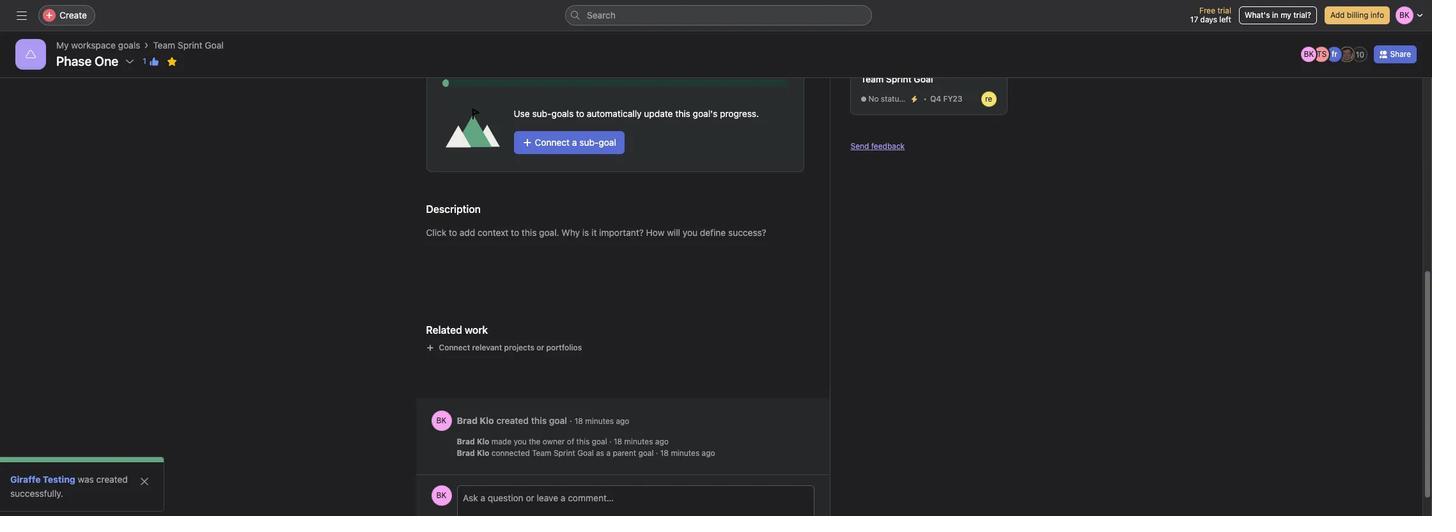 Task type: describe. For each thing, give the bounding box(es) containing it.
free trial 17 days left
[[1191, 6, 1232, 24]]

10
[[1357, 50, 1365, 59]]

brad for created
[[457, 415, 478, 426]]

send
[[851, 141, 870, 151]]

goals for workspace
[[118, 40, 140, 51]]

send feedback
[[851, 141, 905, 151]]

relevant
[[472, 343, 502, 352]]

connect a sub-goal
[[535, 137, 617, 148]]

show options image
[[125, 56, 135, 67]]

related work
[[426, 324, 488, 336]]

projects
[[504, 343, 535, 352]]

goal inside button
[[599, 137, 617, 148]]

create
[[59, 10, 87, 20]]

fr
[[1333, 49, 1338, 59]]

giraffe testing link
[[10, 474, 75, 485]]

2 vertical spatial klo
[[477, 448, 490, 458]]

bk for 2nd bk button from the bottom
[[437, 416, 447, 425]]

goal up owner
[[549, 415, 567, 426]]

q4
[[931, 94, 942, 104]]

what's
[[1246, 10, 1271, 20]]

re
[[986, 94, 993, 104]]

sprint inside team sprint goal link
[[178, 40, 203, 51]]

share button
[[1375, 45, 1418, 63]]

my workspace goals link
[[56, 38, 140, 52]]

1 horizontal spatial ago
[[656, 437, 669, 447]]

days
[[1201, 15, 1218, 24]]

trial?
[[1294, 10, 1312, 20]]

0 horizontal spatial this
[[531, 415, 547, 426]]

connect a sub-goal button
[[514, 131, 625, 154]]

0 horizontal spatial sub-
[[533, 108, 552, 119]]

send feedback link
[[851, 141, 905, 152]]

klo for made
[[477, 437, 490, 447]]

1 vertical spatial team
[[861, 74, 884, 84]]

feedback
[[872, 141, 905, 151]]

2 vertical spatial minutes
[[671, 448, 700, 458]]

0 horizontal spatial team
[[153, 40, 175, 51]]

my workspace goals
[[56, 40, 140, 51]]

fy23
[[944, 94, 963, 104]]

automatically
[[587, 108, 642, 119]]

made
[[492, 437, 512, 447]]

search
[[587, 10, 616, 20]]

expand sidebar image
[[17, 10, 27, 20]]

2 horizontal spatial ·
[[656, 448, 659, 458]]

billing
[[1348, 10, 1369, 20]]

2 bk button from the top
[[431, 486, 452, 506]]

goal up as
[[592, 437, 608, 447]]

search list box
[[566, 5, 873, 26]]

1 vertical spatial 18
[[614, 437, 623, 447]]

my
[[1281, 10, 1292, 20]]

was created successfully.
[[10, 474, 128, 499]]

giraffe testing
[[10, 474, 75, 485]]

status
[[881, 94, 904, 104]]

1 horizontal spatial team sprint goal
[[861, 74, 934, 84]]

2 horizontal spatial 18
[[661, 448, 669, 458]]

create button
[[38, 5, 95, 26]]

2 horizontal spatial this
[[676, 108, 691, 119]]

goal right parent
[[639, 448, 654, 458]]

q4 fy23 button
[[928, 93, 979, 106]]

my
[[56, 40, 69, 51]]

goals for sub-
[[552, 108, 574, 119]]

klo for created
[[480, 415, 494, 426]]

giraffe
[[10, 474, 41, 485]]



Task type: locate. For each thing, give the bounding box(es) containing it.
this
[[676, 108, 691, 119], [531, 415, 547, 426], [577, 437, 590, 447]]

ago
[[616, 416, 630, 426], [656, 437, 669, 447], [702, 448, 716, 458]]

1 vertical spatial klo
[[477, 437, 490, 447]]

owner
[[543, 437, 565, 447]]

2 horizontal spatial team
[[861, 74, 884, 84]]

use sub-goals to automatically update this goal's progress.
[[514, 108, 759, 119]]

the
[[529, 437, 541, 447]]

1 brad klo link from the top
[[457, 415, 494, 426]]

trial
[[1218, 6, 1232, 15]]

share
[[1391, 49, 1412, 59]]

portfolios
[[547, 343, 582, 352]]

0 vertical spatial a
[[572, 137, 577, 148]]

brad klo link for ·
[[457, 437, 490, 447]]

in
[[1273, 10, 1279, 20]]

0 vertical spatial goals
[[118, 40, 140, 51]]

0 vertical spatial klo
[[480, 415, 494, 426]]

goal down automatically
[[599, 137, 617, 148]]

2 vertical spatial this
[[577, 437, 590, 447]]

2 vertical spatial goal
[[578, 448, 594, 458]]

1 vertical spatial brad
[[457, 437, 475, 447]]

1
[[143, 56, 146, 66]]

0 vertical spatial team
[[153, 40, 175, 51]]

0 horizontal spatial goals
[[118, 40, 140, 51]]

0 vertical spatial team sprint goal
[[153, 40, 224, 51]]

1 horizontal spatial ·
[[610, 437, 612, 447]]

klo up made
[[480, 415, 494, 426]]

minutes up parent
[[625, 437, 653, 447]]

brad klo link for brad klo created this goal · 18 minutes ago
[[457, 415, 494, 426]]

1 button
[[139, 52, 163, 70]]

2 vertical spatial team
[[532, 448, 552, 458]]

2 vertical spatial bk
[[437, 491, 447, 500]]

2 vertical spatial 18
[[661, 448, 669, 458]]

0 vertical spatial created
[[497, 415, 529, 426]]

0 vertical spatial ago
[[616, 416, 630, 426]]

brad klo created this goal · 18 minutes ago
[[457, 415, 630, 426]]

1 horizontal spatial 18
[[614, 437, 623, 447]]

team sprint goal link
[[153, 38, 224, 52]]

1 vertical spatial connect
[[439, 343, 470, 352]]

team inside the brad klo made you the owner of this goal · 18 minutes ago brad klo connected team sprint goal as a parent goal · 18 minutes ago
[[532, 448, 552, 458]]

goal
[[599, 137, 617, 148], [549, 415, 567, 426], [592, 437, 608, 447], [639, 448, 654, 458]]

no
[[869, 94, 879, 104]]

sub- down the to at the top left of page
[[580, 137, 599, 148]]

goal inside team sprint goal link
[[205, 40, 224, 51]]

·
[[570, 415, 572, 426], [610, 437, 612, 447], [656, 448, 659, 458]]

2 horizontal spatial minutes
[[671, 448, 700, 458]]

was
[[78, 474, 94, 485]]

1 vertical spatial sprint
[[887, 74, 912, 84]]

brad
[[457, 415, 478, 426], [457, 437, 475, 447], [457, 448, 475, 458]]

· up of
[[570, 415, 572, 426]]

brad klo link left made
[[457, 437, 490, 447]]

connect relevant projects or portfolios button
[[421, 339, 588, 357]]

0 vertical spatial brad
[[457, 415, 478, 426]]

what's in my trial?
[[1246, 10, 1312, 20]]

created inside 'was created successfully.'
[[96, 474, 128, 485]]

1 vertical spatial a
[[607, 448, 611, 458]]

1 bk button from the top
[[431, 411, 452, 431]]

goal's
[[693, 108, 718, 119]]

brad klo link
[[457, 415, 494, 426], [457, 437, 490, 447], [457, 448, 490, 458]]

a inside the brad klo made you the owner of this goal · 18 minutes ago brad klo connected team sprint goal as a parent goal · 18 minutes ago
[[607, 448, 611, 458]]

team
[[153, 40, 175, 51], [861, 74, 884, 84], [532, 448, 552, 458]]

1 horizontal spatial sub-
[[580, 137, 599, 148]]

created up you
[[497, 415, 529, 426]]

18 up parent
[[614, 437, 623, 447]]

sprint
[[178, 40, 203, 51], [887, 74, 912, 84], [554, 448, 576, 458]]

1 vertical spatial created
[[96, 474, 128, 485]]

this right of
[[577, 437, 590, 447]]

connect for use sub-goals to automatically update this goal's progress.
[[535, 137, 570, 148]]

2 horizontal spatial sprint
[[887, 74, 912, 84]]

0 horizontal spatial goal
[[205, 40, 224, 51]]

what's in my trial? button
[[1240, 6, 1318, 24]]

1 horizontal spatial sprint
[[554, 448, 576, 458]]

(0%)
[[906, 94, 924, 104]]

1 vertical spatial this
[[531, 415, 547, 426]]

· right of
[[610, 437, 612, 447]]

goals
[[118, 40, 140, 51], [552, 108, 574, 119]]

2 vertical spatial ·
[[656, 448, 659, 458]]

update
[[644, 108, 673, 119]]

2 brad from the top
[[457, 437, 475, 447]]

2 brad klo link from the top
[[457, 437, 490, 447]]

a inside connect a sub-goal button
[[572, 137, 577, 148]]

2 vertical spatial sprint
[[554, 448, 576, 458]]

created
[[497, 415, 529, 426], [96, 474, 128, 485]]

bk
[[1305, 49, 1315, 59], [437, 416, 447, 425], [437, 491, 447, 500]]

•
[[924, 94, 928, 104]]

1 horizontal spatial goals
[[552, 108, 574, 119]]

connect relevant projects or portfolios
[[439, 343, 582, 352]]

1 vertical spatial minutes
[[625, 437, 653, 447]]

0 vertical spatial sprint
[[178, 40, 203, 51]]

18 inside brad klo created this goal · 18 minutes ago
[[575, 416, 583, 426]]

0 horizontal spatial created
[[96, 474, 128, 485]]

team sprint goal
[[153, 40, 224, 51], [861, 74, 934, 84]]

brad for made
[[457, 437, 475, 447]]

1 horizontal spatial a
[[607, 448, 611, 458]]

0 horizontal spatial ago
[[616, 416, 630, 426]]

remove from starred image
[[167, 56, 177, 67]]

search button
[[566, 5, 873, 26]]

of
[[567, 437, 575, 447]]

to
[[576, 108, 585, 119]]

add
[[1331, 10, 1346, 20]]

brad klo link up made
[[457, 415, 494, 426]]

1 vertical spatial ago
[[656, 437, 669, 447]]

0 vertical spatial sub-
[[533, 108, 552, 119]]

ja
[[1344, 49, 1352, 59]]

1 vertical spatial bk button
[[431, 486, 452, 506]]

workspace
[[71, 40, 116, 51]]

minutes up the brad klo made you the owner of this goal · 18 minutes ago brad klo connected team sprint goal as a parent goal · 18 minutes ago
[[586, 416, 614, 426]]

left
[[1220, 15, 1232, 24]]

3 brad from the top
[[457, 448, 475, 458]]

you
[[514, 437, 527, 447]]

a
[[572, 137, 577, 148], [607, 448, 611, 458]]

2 vertical spatial ago
[[702, 448, 716, 458]]

1 vertical spatial goals
[[552, 108, 574, 119]]

1 horizontal spatial connect
[[535, 137, 570, 148]]

0 vertical spatial this
[[676, 108, 691, 119]]

team up no
[[861, 74, 884, 84]]

phase one
[[56, 54, 118, 68]]

0 horizontal spatial team sprint goal
[[153, 40, 224, 51]]

sprint inside the brad klo made you the owner of this goal · 18 minutes ago brad klo connected team sprint goal as a parent goal · 18 minutes ago
[[554, 448, 576, 458]]

add billing info button
[[1325, 6, 1391, 24]]

goal inside the brad klo made you the owner of this goal · 18 minutes ago brad klo connected team sprint goal as a parent goal · 18 minutes ago
[[578, 448, 594, 458]]

sub- inside button
[[580, 137, 599, 148]]

testing
[[43, 474, 75, 485]]

2 vertical spatial brad klo link
[[457, 448, 490, 458]]

no status (0%)
[[869, 94, 924, 104]]

minutes
[[586, 416, 614, 426], [625, 437, 653, 447], [671, 448, 700, 458]]

brad klo made you the owner of this goal · 18 minutes ago brad klo connected team sprint goal as a parent goal · 18 minutes ago
[[457, 437, 716, 458]]

ts
[[1318, 49, 1327, 59]]

2 vertical spatial brad
[[457, 448, 475, 458]]

this up the
[[531, 415, 547, 426]]

sub-
[[533, 108, 552, 119], [580, 137, 599, 148]]

1 vertical spatial brad klo link
[[457, 437, 490, 447]]

free
[[1200, 6, 1216, 15]]

sub- right the use
[[533, 108, 552, 119]]

1 horizontal spatial created
[[497, 415, 529, 426]]

ago inside brad klo created this goal · 18 minutes ago
[[616, 416, 630, 426]]

0 vertical spatial 18
[[575, 416, 583, 426]]

1 vertical spatial goal
[[914, 74, 934, 84]]

goals left the to at the top left of page
[[552, 108, 574, 119]]

1 vertical spatial ·
[[610, 437, 612, 447]]

17
[[1191, 15, 1199, 24]]

klo left connected
[[477, 448, 490, 458]]

successfully.
[[10, 488, 63, 499]]

18 up the brad klo made you the owner of this goal · 18 minutes ago brad klo connected team sprint goal as a parent goal · 18 minutes ago
[[575, 416, 583, 426]]

team down the
[[532, 448, 552, 458]]

parent
[[613, 448, 637, 458]]

2 horizontal spatial ago
[[702, 448, 716, 458]]

a down the to at the top left of page
[[572, 137, 577, 148]]

0 horizontal spatial connect
[[439, 343, 470, 352]]

klo left made
[[477, 437, 490, 447]]

0 vertical spatial ·
[[570, 415, 572, 426]]

brad klo link left connected
[[457, 448, 490, 458]]

a right as
[[607, 448, 611, 458]]

or
[[537, 343, 545, 352]]

1 horizontal spatial goal
[[578, 448, 594, 458]]

close image
[[139, 477, 150, 487]]

• q4 fy23
[[924, 94, 963, 104]]

goal
[[205, 40, 224, 51], [914, 74, 934, 84], [578, 448, 594, 458]]

0 vertical spatial bk
[[1305, 49, 1315, 59]]

use
[[514, 108, 530, 119]]

· right parent
[[656, 448, 659, 458]]

2 horizontal spatial goal
[[914, 74, 934, 84]]

0 horizontal spatial minutes
[[586, 416, 614, 426]]

connect for related work
[[439, 343, 470, 352]]

goals up the show options image
[[118, 40, 140, 51]]

0 vertical spatial connect
[[535, 137, 570, 148]]

0 vertical spatial goal
[[205, 40, 224, 51]]

0 horizontal spatial sprint
[[178, 40, 203, 51]]

18 right parent
[[661, 448, 669, 458]]

1 vertical spatial team sprint goal
[[861, 74, 934, 84]]

created right was
[[96, 474, 128, 485]]

0 horizontal spatial ·
[[570, 415, 572, 426]]

connected
[[492, 448, 530, 458]]

bk button
[[431, 411, 452, 431], [431, 486, 452, 506]]

add billing info
[[1331, 10, 1385, 20]]

0 vertical spatial brad klo link
[[457, 415, 494, 426]]

team sprint goal up the remove from starred image
[[153, 40, 224, 51]]

this left goal's
[[676, 108, 691, 119]]

bk for second bk button from the top of the page
[[437, 491, 447, 500]]

description
[[426, 203, 481, 215]]

1 horizontal spatial minutes
[[625, 437, 653, 447]]

this inside the brad klo made you the owner of this goal · 18 minutes ago brad klo connected team sprint goal as a parent goal · 18 minutes ago
[[577, 437, 590, 447]]

as
[[596, 448, 605, 458]]

team up the remove from starred image
[[153, 40, 175, 51]]

minutes right parent
[[671, 448, 700, 458]]

0 vertical spatial bk button
[[431, 411, 452, 431]]

info
[[1371, 10, 1385, 20]]

0 horizontal spatial 18
[[575, 416, 583, 426]]

18
[[575, 416, 583, 426], [614, 437, 623, 447], [661, 448, 669, 458]]

0 vertical spatial minutes
[[586, 416, 614, 426]]

1 vertical spatial bk
[[437, 416, 447, 425]]

1 vertical spatial sub-
[[580, 137, 599, 148]]

1 horizontal spatial this
[[577, 437, 590, 447]]

progress.
[[720, 108, 759, 119]]

klo
[[480, 415, 494, 426], [477, 437, 490, 447], [477, 448, 490, 458]]

minutes inside brad klo created this goal · 18 minutes ago
[[586, 416, 614, 426]]

1 brad from the top
[[457, 415, 478, 426]]

3 brad klo link from the top
[[457, 448, 490, 458]]

team sprint goal up no status (0%)
[[861, 74, 934, 84]]

1 horizontal spatial team
[[532, 448, 552, 458]]

0 horizontal spatial a
[[572, 137, 577, 148]]



Task type: vqa. For each thing, say whether or not it's contained in the screenshot.
Messages
no



